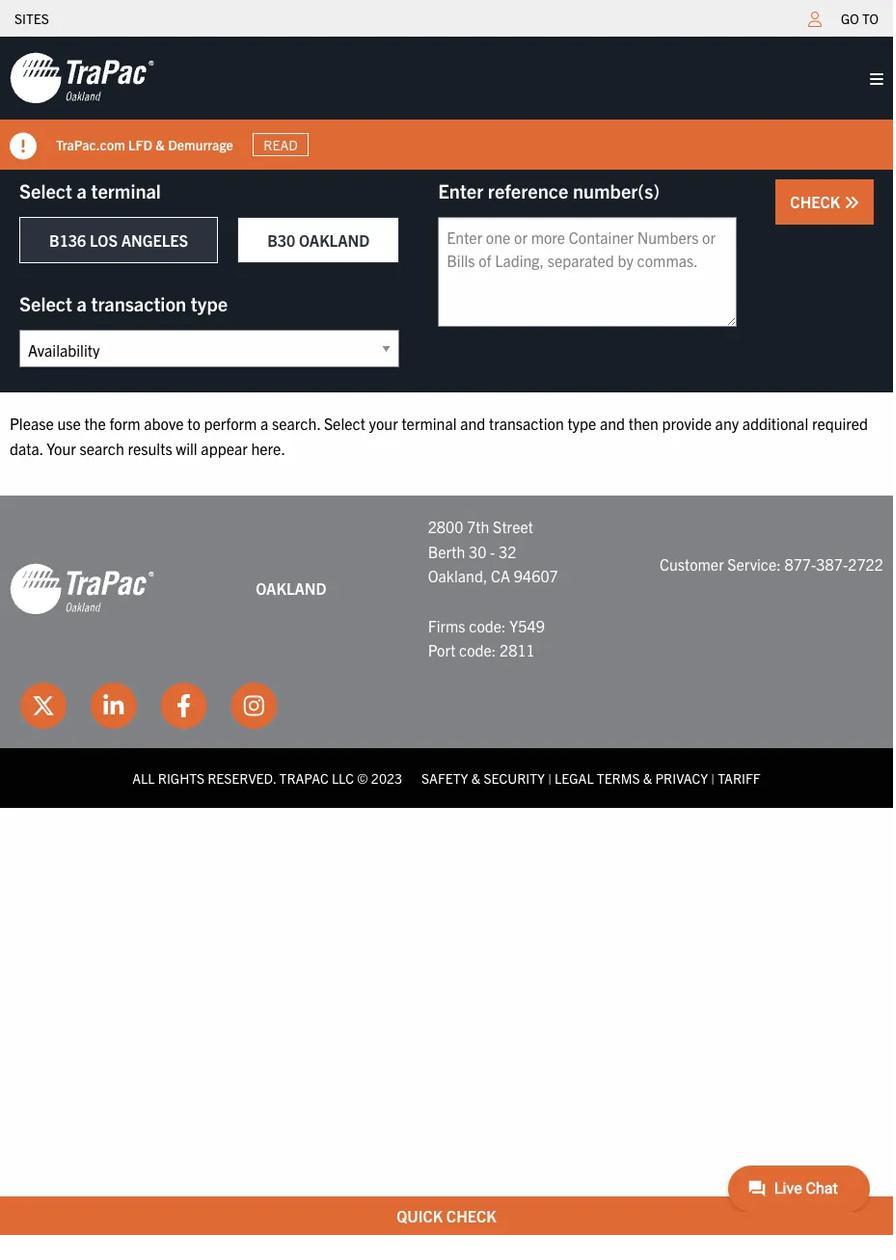 Task type: vqa. For each thing, say whether or not it's contained in the screenshot.
-
yes



Task type: describe. For each thing, give the bounding box(es) containing it.
2800
[[428, 517, 463, 536]]

0 horizontal spatial terminal
[[91, 178, 161, 203]]

2 horizontal spatial &
[[643, 769, 652, 787]]

reserved.
[[208, 769, 276, 787]]

llc
[[332, 769, 354, 787]]

oakland inside footer
[[256, 579, 326, 598]]

select a transaction type
[[19, 291, 228, 315]]

reference
[[488, 178, 568, 203]]

your
[[369, 414, 398, 433]]

0 horizontal spatial &
[[156, 136, 165, 153]]

©
[[357, 769, 368, 787]]

lfd
[[128, 136, 153, 153]]

type inside please use the form above to perform a search. select your terminal and transaction type and then provide any additional required data. your search results will appear here.
[[567, 414, 596, 433]]

to
[[862, 10, 879, 27]]

30
[[469, 542, 486, 561]]

firms
[[428, 616, 465, 635]]

tariff link
[[718, 769, 761, 787]]

387-
[[816, 554, 848, 573]]

7th
[[467, 517, 489, 536]]

2 and from the left
[[600, 414, 625, 433]]

94607
[[514, 566, 558, 586]]

then
[[629, 414, 659, 433]]

safety & security | legal terms & privacy | tariff
[[421, 769, 761, 787]]

1 | from the left
[[548, 769, 552, 787]]

safety
[[421, 769, 468, 787]]

oakland image for banner containing trapac.com lfd & demurrage
[[10, 51, 154, 105]]

here.
[[251, 438, 285, 458]]

port
[[428, 641, 456, 660]]

light image
[[808, 12, 822, 27]]

go to
[[841, 10, 879, 27]]

your
[[47, 438, 76, 458]]

b30 oakland
[[267, 230, 370, 250]]

banner containing trapac.com lfd & demurrage
[[0, 37, 893, 170]]

877-
[[785, 554, 816, 573]]

please
[[10, 414, 54, 433]]

solid image inside banner
[[10, 133, 37, 160]]

a for terminal
[[77, 178, 87, 203]]

safety & security link
[[421, 769, 545, 787]]

read link
[[253, 133, 309, 156]]

2023
[[371, 769, 402, 787]]

terminal inside please use the form above to perform a search. select your terminal and transaction type and then provide any additional required data. your search results will appear here.
[[402, 414, 457, 433]]

y549
[[509, 616, 545, 635]]

customer
[[660, 554, 724, 573]]

footer containing 2800 7th street
[[0, 496, 893, 808]]

select inside please use the form above to perform a search. select your terminal and transaction type and then provide any additional required data. your search results will appear here.
[[324, 414, 365, 433]]

2811
[[500, 641, 535, 660]]

legal
[[555, 769, 594, 787]]

ca
[[491, 566, 510, 586]]

tariff
[[718, 769, 761, 787]]

sites
[[14, 10, 49, 27]]

Enter reference number(s) text field
[[438, 217, 737, 327]]

appear
[[201, 438, 248, 458]]

go
[[841, 10, 859, 27]]

trapac.com
[[56, 136, 125, 153]]

trapac.com lfd & demurrage
[[56, 136, 233, 153]]

2800 7th street berth 30 - 32 oakland, ca 94607
[[428, 517, 558, 586]]

1 horizontal spatial &
[[471, 769, 480, 787]]

check inside button
[[790, 192, 844, 211]]

berth
[[428, 542, 465, 561]]

all rights reserved. trapac llc © 2023
[[132, 769, 402, 787]]

b136
[[49, 230, 86, 250]]

transaction inside please use the form above to perform a search. select your terminal and transaction type and then provide any additional required data. your search results will appear here.
[[489, 414, 564, 433]]

b136 los angeles
[[49, 230, 188, 250]]



Task type: locate. For each thing, give the bounding box(es) containing it.
0 vertical spatial check
[[790, 192, 844, 211]]

enter reference number(s)
[[438, 178, 660, 203]]

privacy
[[655, 769, 708, 787]]

0 vertical spatial oakland image
[[10, 51, 154, 105]]

firms code:  y549 port code:  2811
[[428, 616, 545, 660]]

2 vertical spatial a
[[260, 414, 268, 433]]

select
[[19, 178, 72, 203], [19, 291, 72, 315], [324, 414, 365, 433]]

0 vertical spatial a
[[77, 178, 87, 203]]

-
[[490, 542, 495, 561]]

trapac
[[279, 769, 329, 787]]

any
[[715, 414, 739, 433]]

check
[[790, 192, 844, 211], [446, 1206, 497, 1226]]

0 vertical spatial solid image
[[10, 133, 37, 160]]

all
[[132, 769, 155, 787]]

oakland image
[[10, 51, 154, 105], [10, 562, 154, 616]]

| left legal
[[548, 769, 552, 787]]

1 vertical spatial terminal
[[402, 414, 457, 433]]

0 horizontal spatial and
[[460, 414, 485, 433]]

2 oakland image from the top
[[10, 562, 154, 616]]

solid image
[[10, 133, 37, 160], [844, 195, 859, 210]]

1 horizontal spatial transaction
[[489, 414, 564, 433]]

solid image
[[870, 71, 883, 87]]

1 vertical spatial transaction
[[489, 414, 564, 433]]

the
[[84, 414, 106, 433]]

oakland image inside footer
[[10, 562, 154, 616]]

a
[[77, 178, 87, 203], [77, 291, 87, 315], [260, 414, 268, 433]]

1 oakland image from the top
[[10, 51, 154, 105]]

select for select a terminal
[[19, 178, 72, 203]]

demurrage
[[168, 136, 233, 153]]

quick check link
[[0, 1197, 893, 1235]]

terminal down 'lfd'
[[91, 178, 161, 203]]

1 vertical spatial a
[[77, 291, 87, 315]]

0 vertical spatial select
[[19, 178, 72, 203]]

1 horizontal spatial and
[[600, 414, 625, 433]]

1 vertical spatial type
[[567, 414, 596, 433]]

0 vertical spatial oakland
[[299, 230, 370, 250]]

data.
[[10, 438, 43, 458]]

above
[[144, 414, 184, 433]]

solid image inside check button
[[844, 195, 859, 210]]

banner
[[0, 37, 893, 170]]

required
[[812, 414, 868, 433]]

0 vertical spatial type
[[191, 291, 228, 315]]

0 vertical spatial code:
[[469, 616, 506, 635]]

footer
[[0, 496, 893, 808]]

will
[[176, 438, 197, 458]]

1 vertical spatial check
[[446, 1206, 497, 1226]]

and right your
[[460, 414, 485, 433]]

& right 'lfd'
[[156, 136, 165, 153]]

& right terms
[[643, 769, 652, 787]]

search.
[[272, 414, 320, 433]]

1 vertical spatial code:
[[459, 641, 496, 660]]

service:
[[728, 554, 781, 573]]

and
[[460, 414, 485, 433], [600, 414, 625, 433]]

customer service: 877-387-2722
[[660, 554, 883, 573]]

32
[[499, 542, 516, 561]]

to
[[187, 414, 200, 433]]

0 horizontal spatial solid image
[[10, 133, 37, 160]]

| left tariff
[[711, 769, 715, 787]]

select left your
[[324, 414, 365, 433]]

code: up 2811
[[469, 616, 506, 635]]

and left then
[[600, 414, 625, 433]]

rights
[[158, 769, 204, 787]]

2 vertical spatial select
[[324, 414, 365, 433]]

search
[[80, 438, 124, 458]]

code:
[[469, 616, 506, 635], [459, 641, 496, 660]]

1 vertical spatial select
[[19, 291, 72, 315]]

a for transaction
[[77, 291, 87, 315]]

1 horizontal spatial check
[[790, 192, 844, 211]]

|
[[548, 769, 552, 787], [711, 769, 715, 787]]

terminal right your
[[402, 414, 457, 433]]

oakland
[[299, 230, 370, 250], [256, 579, 326, 598]]

security
[[484, 769, 545, 787]]

perform
[[204, 414, 257, 433]]

a up here.
[[260, 414, 268, 433]]

quick
[[397, 1206, 443, 1226]]

results
[[128, 438, 172, 458]]

please use the form above to perform a search. select your terminal and transaction type and then provide any additional required data. your search results will appear here.
[[10, 414, 868, 458]]

form
[[109, 414, 140, 433]]

a down "b136"
[[77, 291, 87, 315]]

number(s)
[[573, 178, 660, 203]]

b30
[[267, 230, 295, 250]]

angeles
[[121, 230, 188, 250]]

0 vertical spatial transaction
[[91, 291, 186, 315]]

oakland,
[[428, 566, 487, 586]]

oakland image inside banner
[[10, 51, 154, 105]]

check button
[[776, 179, 874, 225]]

legal terms & privacy link
[[555, 769, 708, 787]]

&
[[156, 136, 165, 153], [471, 769, 480, 787], [643, 769, 652, 787]]

0 horizontal spatial check
[[446, 1206, 497, 1226]]

read
[[264, 136, 298, 153]]

transaction
[[91, 291, 186, 315], [489, 414, 564, 433]]

terminal
[[91, 178, 161, 203], [402, 414, 457, 433]]

1 horizontal spatial type
[[567, 414, 596, 433]]

1 and from the left
[[460, 414, 485, 433]]

1 horizontal spatial |
[[711, 769, 715, 787]]

select a terminal
[[19, 178, 161, 203]]

select down "b136"
[[19, 291, 72, 315]]

street
[[493, 517, 533, 536]]

1 vertical spatial solid image
[[844, 195, 859, 210]]

& right safety at the bottom of page
[[471, 769, 480, 787]]

0 horizontal spatial transaction
[[91, 291, 186, 315]]

0 horizontal spatial |
[[548, 769, 552, 787]]

0 vertical spatial terminal
[[91, 178, 161, 203]]

1 horizontal spatial terminal
[[402, 414, 457, 433]]

2722
[[848, 554, 883, 573]]

2 | from the left
[[711, 769, 715, 787]]

a down trapac.com
[[77, 178, 87, 203]]

1 horizontal spatial solid image
[[844, 195, 859, 210]]

select for select a transaction type
[[19, 291, 72, 315]]

1 vertical spatial oakland
[[256, 579, 326, 598]]

select up "b136"
[[19, 178, 72, 203]]

enter
[[438, 178, 483, 203]]

los
[[90, 230, 118, 250]]

use
[[57, 414, 81, 433]]

oakland image for footer containing 2800 7th street
[[10, 562, 154, 616]]

1 vertical spatial oakland image
[[10, 562, 154, 616]]

0 horizontal spatial type
[[191, 291, 228, 315]]

code: right port
[[459, 641, 496, 660]]

additional
[[742, 414, 808, 433]]

type
[[191, 291, 228, 315], [567, 414, 596, 433]]

provide
[[662, 414, 712, 433]]

quick check
[[397, 1206, 497, 1226]]

terms
[[597, 769, 640, 787]]

a inside please use the form above to perform a search. select your terminal and transaction type and then provide any additional required data. your search results will appear here.
[[260, 414, 268, 433]]



